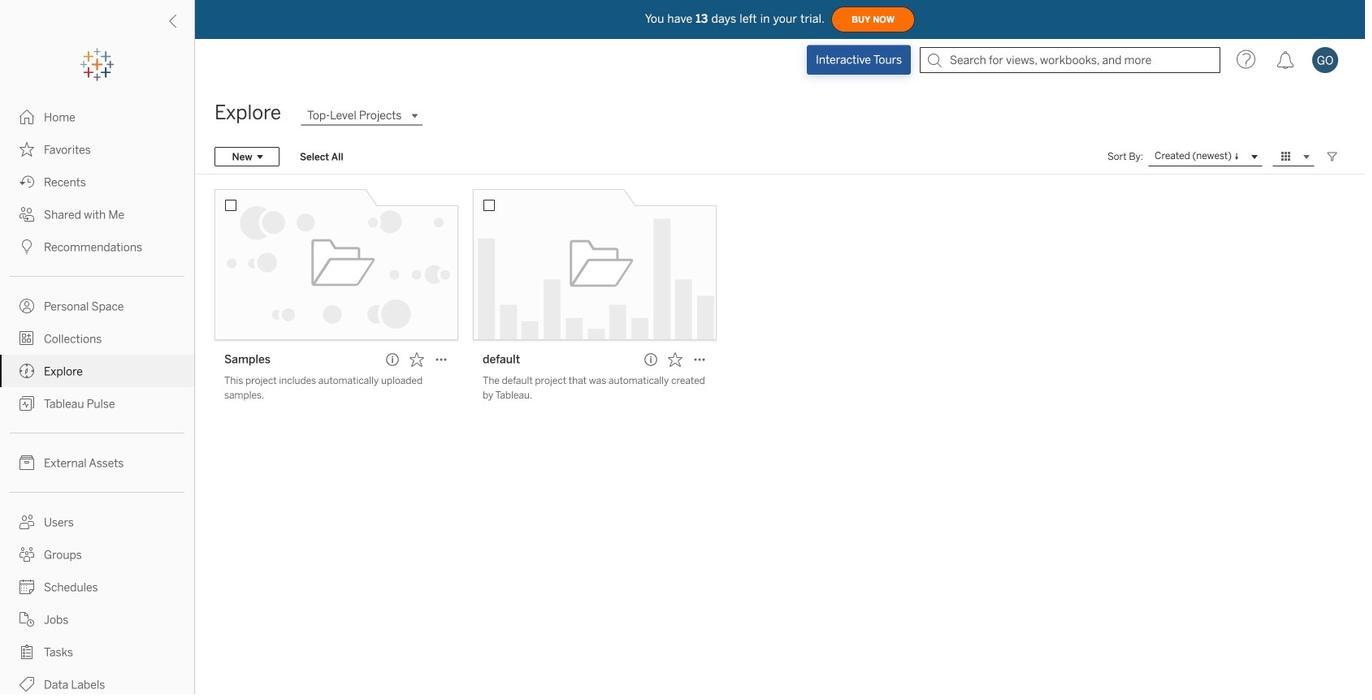 Task type: describe. For each thing, give the bounding box(es) containing it.
Search for views, workbooks, and more text field
[[920, 47, 1221, 73]]

default image
[[473, 189, 717, 341]]



Task type: vqa. For each thing, say whether or not it's contained in the screenshot.
Test to the left
no



Task type: locate. For each thing, give the bounding box(es) containing it.
samples image
[[215, 189, 458, 341]]

main navigation. press the up and down arrow keys to access links. element
[[0, 101, 194, 695]]

grid view image
[[1279, 150, 1294, 164]]

navigation panel element
[[0, 49, 194, 695]]



